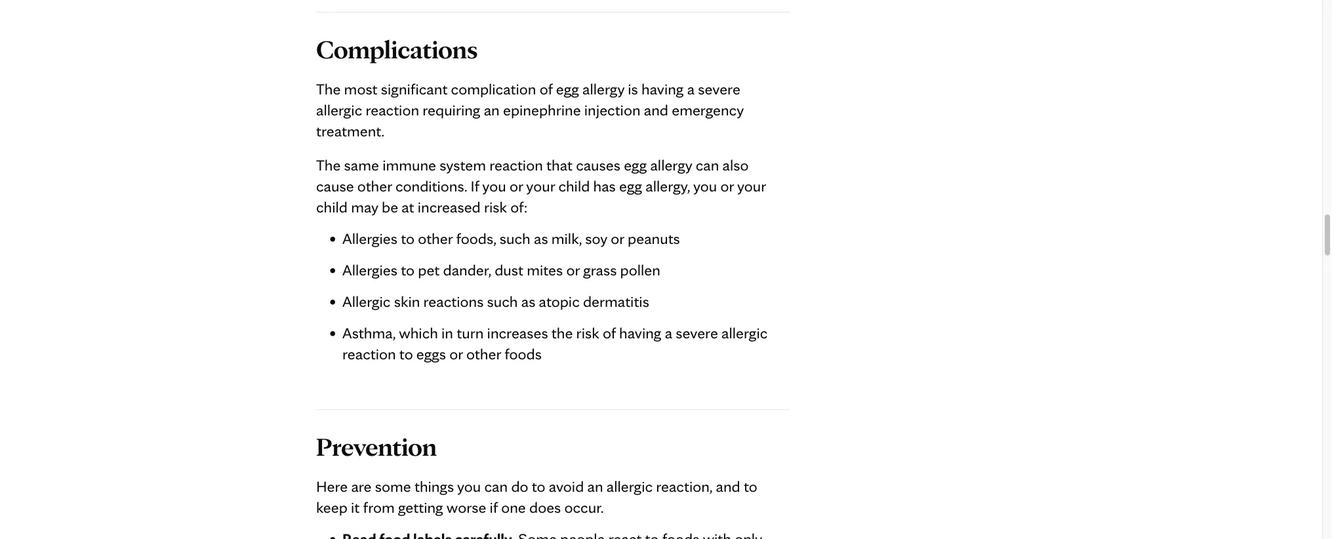 Task type: locate. For each thing, give the bounding box(es) containing it.
0 vertical spatial allergies
[[343, 229, 398, 248]]

risk right the
[[577, 324, 600, 343]]

the up cause
[[316, 156, 341, 175]]

the
[[316, 80, 341, 99], [316, 156, 341, 175]]

which
[[399, 324, 438, 343]]

reaction
[[366, 101, 419, 120], [490, 156, 543, 175], [343, 345, 396, 364]]

allergic
[[343, 292, 391, 311]]

1 the from the top
[[316, 80, 341, 99]]

0 vertical spatial other
[[358, 177, 392, 196]]

1 vertical spatial an
[[588, 477, 603, 497]]

your
[[526, 177, 555, 196], [738, 177, 766, 196]]

2 vertical spatial other
[[467, 345, 501, 364]]

0 horizontal spatial can
[[485, 477, 508, 497]]

complication
[[451, 80, 536, 99]]

a inside the asthma, which in turn increases the risk of having a severe allergic reaction to eggs or other foods
[[665, 324, 673, 343]]

treatment.
[[316, 122, 385, 141]]

0 vertical spatial an
[[484, 101, 500, 120]]

increases
[[487, 324, 548, 343]]

severe for the most significant complication of egg allergy is having a severe allergic reaction requiring an epinephrine injection and emergency treatment.
[[698, 80, 741, 99]]

occur.
[[565, 498, 604, 518]]

1 vertical spatial the
[[316, 156, 341, 175]]

asthma, which in turn increases the risk of having a severe allergic reaction to eggs or other foods
[[343, 324, 768, 364]]

1 horizontal spatial allergic
[[607, 477, 653, 497]]

allergic inside the most significant complication of egg allergy is having a severe allergic reaction requiring an epinephrine injection and emergency treatment.
[[316, 101, 362, 120]]

0 vertical spatial egg
[[556, 80, 579, 99]]

egg right has
[[620, 177, 643, 196]]

allergic for asthma, which in turn increases the risk of having a severe allergic reaction to eggs or other foods
[[722, 324, 768, 343]]

allergy inside the most significant complication of egg allergy is having a severe allergic reaction requiring an epinephrine injection and emergency treatment.
[[583, 80, 625, 99]]

child
[[559, 177, 590, 196], [316, 198, 348, 217]]

allergy up injection
[[583, 80, 625, 99]]

injection
[[585, 101, 641, 120]]

0 horizontal spatial an
[[484, 101, 500, 120]]

1 horizontal spatial child
[[559, 177, 590, 196]]

0 vertical spatial severe
[[698, 80, 741, 99]]

or inside the asthma, which in turn increases the risk of having a severe allergic reaction to eggs or other foods
[[450, 345, 463, 364]]

foods,
[[456, 229, 497, 248]]

allergies for allergies to pet dander, dust mites or grass pollen
[[343, 261, 398, 280]]

1 allergies from the top
[[343, 229, 398, 248]]

having right is
[[642, 80, 684, 99]]

0 horizontal spatial you
[[457, 477, 481, 497]]

egg right causes
[[624, 156, 647, 175]]

at
[[402, 198, 414, 217]]

1 your from the left
[[526, 177, 555, 196]]

2 the from the top
[[316, 156, 341, 175]]

a
[[687, 80, 695, 99], [665, 324, 673, 343]]

2 horizontal spatial allergic
[[722, 324, 768, 343]]

allergic
[[316, 101, 362, 120], [722, 324, 768, 343], [607, 477, 653, 497]]

allergies
[[343, 229, 398, 248], [343, 261, 398, 280]]

allergies down may
[[343, 229, 398, 248]]

0 vertical spatial allergic
[[316, 101, 362, 120]]

0 vertical spatial of
[[540, 80, 553, 99]]

1 vertical spatial egg
[[624, 156, 647, 175]]

to
[[401, 229, 415, 248], [401, 261, 415, 280], [400, 345, 413, 364], [532, 477, 546, 497], [744, 477, 758, 497]]

such
[[500, 229, 531, 248], [487, 292, 518, 311]]

an up occur.
[[588, 477, 603, 497]]

you right allergy,
[[694, 177, 717, 196]]

1 horizontal spatial you
[[483, 177, 506, 196]]

and right the reaction,
[[716, 477, 741, 497]]

most
[[344, 80, 378, 99]]

the
[[552, 324, 573, 343]]

the inside 'the same immune system reaction that causes egg allergy can also cause other conditions. if you or your child has egg allergy, you or your child may be at increased risk of:'
[[316, 156, 341, 175]]

your down also at the right top
[[738, 177, 766, 196]]

0 vertical spatial can
[[696, 156, 719, 175]]

1 vertical spatial allergic
[[722, 324, 768, 343]]

you up worse
[[457, 477, 481, 497]]

other inside 'the same immune system reaction that causes egg allergy can also cause other conditions. if you or your child has egg allergy, you or your child may be at increased risk of:'
[[358, 177, 392, 196]]

allergy up allergy,
[[651, 156, 693, 175]]

or right soy
[[611, 229, 625, 248]]

atopic
[[539, 292, 580, 311]]

risk
[[484, 198, 507, 217], [577, 324, 600, 343]]

a for is
[[687, 80, 695, 99]]

an
[[484, 101, 500, 120], [588, 477, 603, 497]]

1 vertical spatial allergies
[[343, 261, 398, 280]]

2 allergies from the top
[[343, 261, 398, 280]]

1 vertical spatial and
[[716, 477, 741, 497]]

the left most
[[316, 80, 341, 99]]

allergic inside here are some things you can do to avoid an allergic reaction, and to keep it from getting worse if one does occur.
[[607, 477, 653, 497]]

0 horizontal spatial allergic
[[316, 101, 362, 120]]

1 vertical spatial having
[[619, 324, 662, 343]]

conditions.
[[396, 177, 467, 196]]

reaction down asthma,
[[343, 345, 396, 364]]

0 vertical spatial such
[[500, 229, 531, 248]]

0 horizontal spatial risk
[[484, 198, 507, 217]]

0 horizontal spatial a
[[665, 324, 673, 343]]

prevention
[[316, 431, 437, 462]]

of
[[540, 80, 553, 99], [603, 324, 616, 343]]

having inside the most significant complication of egg allergy is having a severe allergic reaction requiring an epinephrine injection and emergency treatment.
[[642, 80, 684, 99]]

severe inside the most significant complication of egg allergy is having a severe allergic reaction requiring an epinephrine injection and emergency treatment.
[[698, 80, 741, 99]]

such down allergies to pet dander, dust mites or grass pollen
[[487, 292, 518, 311]]

and inside the most significant complication of egg allergy is having a severe allergic reaction requiring an epinephrine injection and emergency treatment.
[[644, 101, 669, 120]]

allergy
[[583, 80, 625, 99], [651, 156, 693, 175]]

reaction inside 'the same immune system reaction that causes egg allergy can also cause other conditions. if you or your child has egg allergy, you or your child may be at increased risk of:'
[[490, 156, 543, 175]]

as left milk,
[[534, 229, 548, 248]]

0 vertical spatial the
[[316, 80, 341, 99]]

having down dermatitis
[[619, 324, 662, 343]]

egg
[[556, 80, 579, 99], [624, 156, 647, 175], [620, 177, 643, 196]]

2 horizontal spatial you
[[694, 177, 717, 196]]

0 horizontal spatial and
[[644, 101, 669, 120]]

you right if in the top of the page
[[483, 177, 506, 196]]

allergic inside the asthma, which in turn increases the risk of having a severe allergic reaction to eggs or other foods
[[722, 324, 768, 343]]

1 vertical spatial such
[[487, 292, 518, 311]]

0 horizontal spatial of
[[540, 80, 553, 99]]

and
[[644, 101, 669, 120], [716, 477, 741, 497]]

here
[[316, 477, 348, 497]]

reaction up of:
[[490, 156, 543, 175]]

reactions
[[424, 292, 484, 311]]

reaction inside the asthma, which in turn increases the risk of having a severe allergic reaction to eggs or other foods
[[343, 345, 396, 364]]

reaction inside the most significant complication of egg allergy is having a severe allergic reaction requiring an epinephrine injection and emergency treatment.
[[366, 101, 419, 120]]

reaction down significant
[[366, 101, 419, 120]]

0 horizontal spatial your
[[526, 177, 555, 196]]

turn
[[457, 324, 484, 343]]

severe inside the asthma, which in turn increases the risk of having a severe allergic reaction to eggs or other foods
[[676, 324, 718, 343]]

a inside the most significant complication of egg allergy is having a severe allergic reaction requiring an epinephrine injection and emergency treatment.
[[687, 80, 695, 99]]

other up pet
[[418, 229, 453, 248]]

some
[[375, 477, 411, 497]]

dermatitis
[[583, 292, 650, 311]]

can
[[696, 156, 719, 175], [485, 477, 508, 497]]

0 vertical spatial as
[[534, 229, 548, 248]]

the inside the most significant complication of egg allergy is having a severe allergic reaction requiring an epinephrine injection and emergency treatment.
[[316, 80, 341, 99]]

can up if
[[485, 477, 508, 497]]

and right injection
[[644, 101, 669, 120]]

having inside the asthma, which in turn increases the risk of having a severe allergic reaction to eggs or other foods
[[619, 324, 662, 343]]

has
[[594, 177, 616, 196]]

2 vertical spatial reaction
[[343, 345, 396, 364]]

reaction for significant
[[366, 101, 419, 120]]

the for the most significant complication of egg allergy is having a severe allergic reaction requiring an epinephrine injection and emergency treatment.
[[316, 80, 341, 99]]

1 horizontal spatial risk
[[577, 324, 600, 343]]

0 horizontal spatial other
[[358, 177, 392, 196]]

2 horizontal spatial other
[[467, 345, 501, 364]]

as left atopic
[[522, 292, 536, 311]]

child down that
[[559, 177, 590, 196]]

other down turn
[[467, 345, 501, 364]]

1 horizontal spatial an
[[588, 477, 603, 497]]

0 vertical spatial child
[[559, 177, 590, 196]]

you inside here are some things you can do to avoid an allergic reaction, and to keep it from getting worse if one does occur.
[[457, 477, 481, 497]]

allergic skin reactions such as atopic dermatitis
[[343, 292, 650, 311]]

risk left of:
[[484, 198, 507, 217]]

other up may
[[358, 177, 392, 196]]

severe
[[698, 80, 741, 99], [676, 324, 718, 343]]

increased
[[418, 198, 481, 217]]

if
[[471, 177, 479, 196]]

egg inside the most significant complication of egg allergy is having a severe allergic reaction requiring an epinephrine injection and emergency treatment.
[[556, 80, 579, 99]]

can left also at the right top
[[696, 156, 719, 175]]

1 vertical spatial allergy
[[651, 156, 693, 175]]

1 vertical spatial of
[[603, 324, 616, 343]]

of down dermatitis
[[603, 324, 616, 343]]

0 vertical spatial risk
[[484, 198, 507, 217]]

your down that
[[526, 177, 555, 196]]

allergies up allergic at the left
[[343, 261, 398, 280]]

1 vertical spatial risk
[[577, 324, 600, 343]]

1 horizontal spatial can
[[696, 156, 719, 175]]

1 horizontal spatial other
[[418, 229, 453, 248]]

in
[[442, 324, 453, 343]]

and inside here are some things you can do to avoid an allergic reaction, and to keep it from getting worse if one does occur.
[[716, 477, 741, 497]]

as
[[534, 229, 548, 248], [522, 292, 536, 311]]

2 vertical spatial allergic
[[607, 477, 653, 497]]

1 vertical spatial a
[[665, 324, 673, 343]]

that
[[547, 156, 573, 175]]

or
[[510, 177, 523, 196], [721, 177, 734, 196], [611, 229, 625, 248], [567, 261, 580, 280], [450, 345, 463, 364]]

the for the same immune system reaction that causes egg allergy can also cause other conditions. if you or your child has egg allergy, you or your child may be at increased risk of:
[[316, 156, 341, 175]]

1 horizontal spatial your
[[738, 177, 766, 196]]

1 horizontal spatial and
[[716, 477, 741, 497]]

child down cause
[[316, 198, 348, 217]]

having for is
[[642, 80, 684, 99]]

having
[[642, 80, 684, 99], [619, 324, 662, 343]]

0 horizontal spatial child
[[316, 198, 348, 217]]

or up of:
[[510, 177, 523, 196]]

0 vertical spatial and
[[644, 101, 669, 120]]

0 vertical spatial allergy
[[583, 80, 625, 99]]

of up epinephrine
[[540, 80, 553, 99]]

1 horizontal spatial allergy
[[651, 156, 693, 175]]

allergies for allergies to other foods, such as milk, soy or peanuts
[[343, 229, 398, 248]]

same
[[344, 156, 379, 175]]

is
[[628, 80, 638, 99]]

0 vertical spatial reaction
[[366, 101, 419, 120]]

you
[[483, 177, 506, 196], [694, 177, 717, 196], [457, 477, 481, 497]]

an down complication at the top left
[[484, 101, 500, 120]]

or down in
[[450, 345, 463, 364]]

1 vertical spatial reaction
[[490, 156, 543, 175]]

egg up epinephrine
[[556, 80, 579, 99]]

an inside the most significant complication of egg allergy is having a severe allergic reaction requiring an epinephrine injection and emergency treatment.
[[484, 101, 500, 120]]

0 vertical spatial having
[[642, 80, 684, 99]]

other inside the asthma, which in turn increases the risk of having a severe allergic reaction to eggs or other foods
[[467, 345, 501, 364]]

things
[[415, 477, 454, 497]]

requiring
[[423, 101, 481, 120]]

1 horizontal spatial a
[[687, 80, 695, 99]]

1 vertical spatial can
[[485, 477, 508, 497]]

the same immune system reaction that causes egg allergy can also cause other conditions. if you or your child has egg allergy, you or your child may be at increased risk of:
[[316, 156, 766, 217]]

such down of:
[[500, 229, 531, 248]]

0 vertical spatial a
[[687, 80, 695, 99]]

system
[[440, 156, 486, 175]]

0 horizontal spatial allergy
[[583, 80, 625, 99]]

avoid
[[549, 477, 584, 497]]

or left grass
[[567, 261, 580, 280]]

1 horizontal spatial of
[[603, 324, 616, 343]]

1 vertical spatial severe
[[676, 324, 718, 343]]

dander,
[[443, 261, 491, 280]]

other
[[358, 177, 392, 196], [418, 229, 453, 248], [467, 345, 501, 364]]

1 vertical spatial child
[[316, 198, 348, 217]]



Task type: vqa. For each thing, say whether or not it's contained in the screenshot.
rightmost ALLERGY
yes



Task type: describe. For each thing, give the bounding box(es) containing it.
if
[[490, 498, 498, 518]]

allergic for the most significant complication of egg allergy is having a severe allergic reaction requiring an epinephrine injection and emergency treatment.
[[316, 101, 362, 120]]

getting
[[398, 498, 443, 518]]

one
[[501, 498, 526, 518]]

worse
[[447, 498, 486, 518]]

epinephrine
[[503, 101, 581, 120]]

asthma,
[[343, 324, 396, 343]]

keep
[[316, 498, 348, 518]]

severe for asthma, which in turn increases the risk of having a severe allergic reaction to eggs or other foods
[[676, 324, 718, 343]]

does
[[530, 498, 561, 518]]

peanuts
[[628, 229, 680, 248]]

emergency
[[672, 101, 744, 120]]

or down also at the right top
[[721, 177, 734, 196]]

pollen
[[621, 261, 661, 280]]

risk inside the asthma, which in turn increases the risk of having a severe allergic reaction to eggs or other foods
[[577, 324, 600, 343]]

eggs
[[417, 345, 446, 364]]

can inside here are some things you can do to avoid an allergic reaction, and to keep it from getting worse if one does occur.
[[485, 477, 508, 497]]

to inside the asthma, which in turn increases the risk of having a severe allergic reaction to eggs or other foods
[[400, 345, 413, 364]]

reaction,
[[656, 477, 713, 497]]

are
[[351, 477, 372, 497]]

1 vertical spatial other
[[418, 229, 453, 248]]

soy
[[586, 229, 608, 248]]

may
[[351, 198, 378, 217]]

from
[[363, 498, 395, 518]]

foods
[[505, 345, 542, 364]]

mites
[[527, 261, 563, 280]]

allergies to other foods, such as milk, soy or peanuts
[[343, 229, 680, 248]]

pet
[[418, 261, 440, 280]]

an inside here are some things you can do to avoid an allergic reaction, and to keep it from getting worse if one does occur.
[[588, 477, 603, 497]]

it
[[351, 498, 360, 518]]

also
[[723, 156, 749, 175]]

do
[[511, 477, 529, 497]]

be
[[382, 198, 398, 217]]

a for of
[[665, 324, 673, 343]]

1 vertical spatial as
[[522, 292, 536, 311]]

the most significant complication of egg allergy is having a severe allergic reaction requiring an epinephrine injection and emergency treatment.
[[316, 80, 744, 141]]

2 your from the left
[[738, 177, 766, 196]]

immune
[[383, 156, 436, 175]]

reaction for in
[[343, 345, 396, 364]]

dust
[[495, 261, 524, 280]]

allergy inside 'the same immune system reaction that causes egg allergy can also cause other conditions. if you or your child has egg allergy, you or your child may be at increased risk of:'
[[651, 156, 693, 175]]

causes
[[576, 156, 621, 175]]

significant
[[381, 80, 448, 99]]

here are some things you can do to avoid an allergic reaction, and to keep it from getting worse if one does occur.
[[316, 477, 758, 518]]

of inside the most significant complication of egg allergy is having a severe allergic reaction requiring an epinephrine injection and emergency treatment.
[[540, 80, 553, 99]]

skin
[[394, 292, 420, 311]]

grass
[[583, 261, 617, 280]]

can inside 'the same immune system reaction that causes egg allergy can also cause other conditions. if you or your child has egg allergy, you or your child may be at increased risk of:'
[[696, 156, 719, 175]]

cause
[[316, 177, 354, 196]]

having for of
[[619, 324, 662, 343]]

of:
[[511, 198, 528, 217]]

of inside the asthma, which in turn increases the risk of having a severe allergic reaction to eggs or other foods
[[603, 324, 616, 343]]

2 vertical spatial egg
[[620, 177, 643, 196]]

risk inside 'the same immune system reaction that causes egg allergy can also cause other conditions. if you or your child has egg allergy, you or your child may be at increased risk of:'
[[484, 198, 507, 217]]

allergy,
[[646, 177, 690, 196]]

complications
[[316, 33, 478, 65]]

milk,
[[552, 229, 582, 248]]

allergies to pet dander, dust mites or grass pollen
[[343, 261, 661, 280]]



